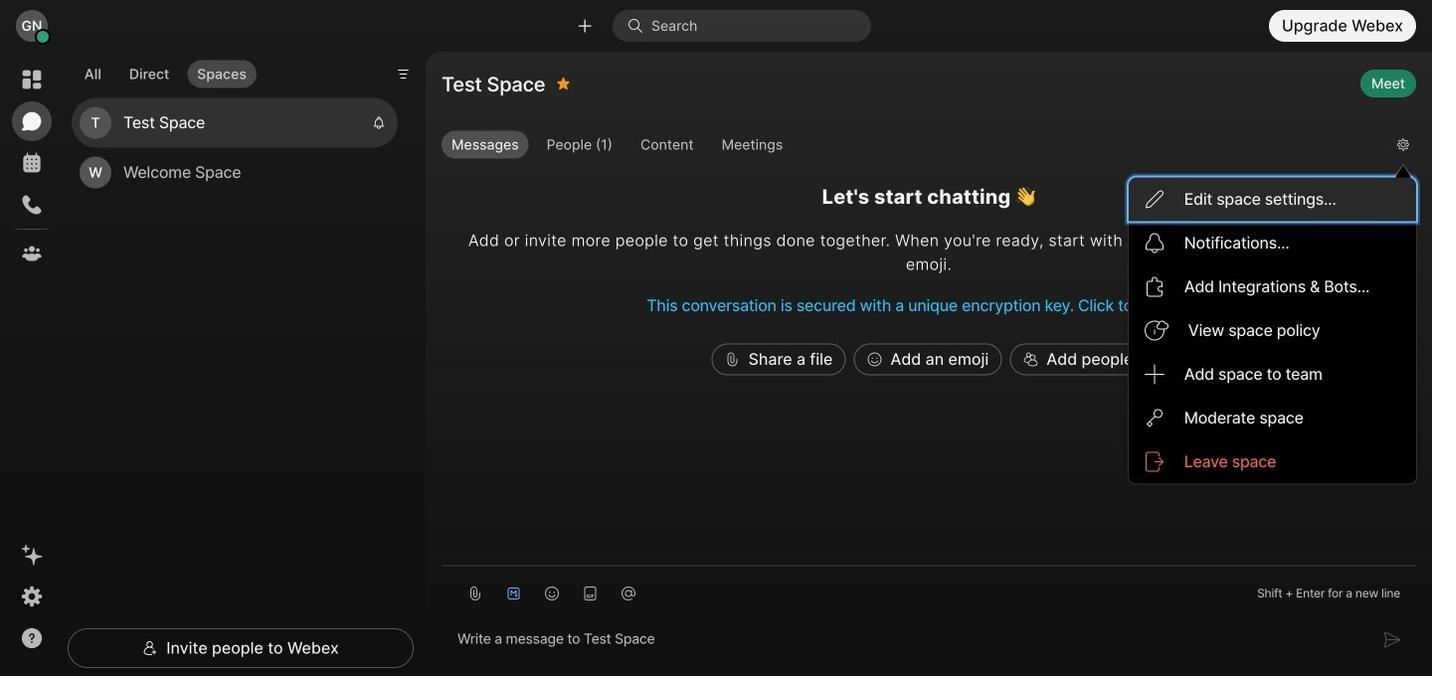 Task type: vqa. For each thing, say whether or not it's contained in the screenshot.
text field
no



Task type: describe. For each thing, give the bounding box(es) containing it.
3 menu item from the top
[[1129, 265, 1417, 309]]

exit room_20 image
[[1145, 452, 1165, 472]]

you will be notified of all new messages in this space image
[[372, 116, 386, 130]]

message composer toolbar element
[[442, 567, 1417, 613]]

stored info_20 image
[[1145, 321, 1169, 341]]

6 menu item from the top
[[1129, 397, 1417, 440]]

1 menu item from the top
[[1129, 178, 1417, 221]]

plus_20 image
[[1145, 365, 1165, 385]]

accessories_20 image
[[1145, 277, 1165, 297]]

4 menu item from the top
[[1129, 309, 1417, 353]]

edit_20 image
[[1145, 190, 1165, 210]]



Task type: locate. For each thing, give the bounding box(es) containing it.
7 menu item from the top
[[1129, 440, 1417, 484]]

group
[[442, 131, 1382, 163]]

navigation
[[0, 52, 64, 677]]

menu item
[[1129, 178, 1417, 221], [1129, 221, 1417, 265], [1129, 265, 1417, 309], [1129, 309, 1417, 353], [1129, 353, 1417, 397], [1129, 397, 1417, 440], [1129, 440, 1417, 484]]

private_20 image
[[1145, 409, 1165, 428]]

test space, you will be notified of all new messages in this space list item
[[72, 98, 398, 148]]

tab list
[[70, 48, 261, 94]]

alert_20 image
[[1145, 233, 1165, 253]]

webex tab list
[[12, 60, 52, 274]]

menu bar
[[1129, 178, 1417, 484]]

2 menu item from the top
[[1129, 221, 1417, 265]]

5 menu item from the top
[[1129, 353, 1417, 397]]

welcome space list item
[[72, 148, 398, 198]]



